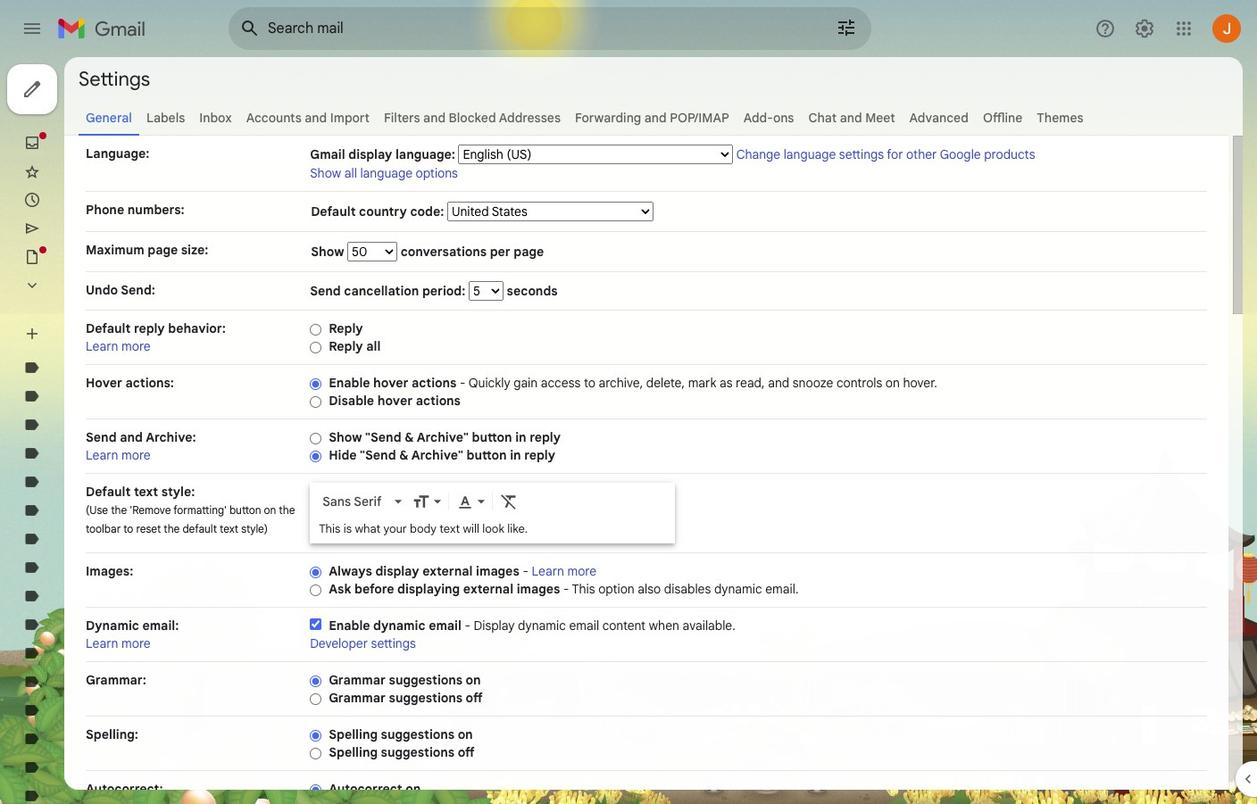Task type: vqa. For each thing, say whether or not it's contained in the screenshot.
"more" for reply
no



Task type: locate. For each thing, give the bounding box(es) containing it.
archive:
[[146, 430, 196, 446]]

1 horizontal spatial all
[[366, 339, 381, 355]]

enable up developer
[[329, 618, 370, 634]]

disable
[[329, 393, 374, 409]]

and inside send and archive: learn more
[[120, 430, 143, 446]]

button inside 'default text style: (use the 'remove formatting' button on the toolbar to reset the default text style)'
[[230, 504, 261, 517]]

0 vertical spatial off
[[466, 691, 483, 707]]

reply
[[329, 321, 363, 337], [329, 339, 363, 355]]

0 vertical spatial button
[[472, 430, 512, 446]]

disables
[[665, 582, 711, 598]]

0 vertical spatial actions
[[412, 375, 457, 391]]

Grammar suggestions off radio
[[310, 693, 322, 707]]

support image
[[1095, 18, 1117, 39]]

0 horizontal spatial settings
[[371, 636, 416, 652]]

dynamic left the "email."
[[715, 582, 763, 598]]

off
[[466, 691, 483, 707], [458, 745, 475, 761]]

display up before
[[376, 564, 420, 580]]

off down spelling suggestions on
[[458, 745, 475, 761]]

email left content
[[569, 618, 600, 634]]

2 vertical spatial show
[[329, 430, 362, 446]]

actions
[[412, 375, 457, 391], [416, 393, 461, 409]]

more inside dynamic email: learn more
[[122, 636, 151, 652]]

maximum page size:
[[86, 242, 209, 258]]

formatting'
[[174, 504, 227, 517]]

1 vertical spatial settings
[[371, 636, 416, 652]]

2 spelling from the top
[[329, 745, 378, 761]]

1 vertical spatial off
[[458, 745, 475, 761]]

& for hide
[[399, 448, 409, 464]]

None search field
[[229, 7, 872, 50]]

spelling right "spelling suggestions on" radio
[[329, 727, 378, 743]]

actions for enable
[[412, 375, 457, 391]]

enable
[[329, 375, 370, 391], [329, 618, 370, 634]]

on inside 'default text style: (use the 'remove formatting' button on the toolbar to reset the default text style)'
[[264, 504, 276, 517]]

1 reply from the top
[[329, 321, 363, 337]]

suggestions down grammar suggestions on
[[389, 691, 463, 707]]

grammar right grammar suggestions off radio
[[329, 691, 386, 707]]

archive" down show "send & archive" button in reply
[[412, 448, 464, 464]]

page right per
[[514, 244, 544, 260]]

learn more link for reply
[[86, 339, 151, 355]]

"send right hide
[[360, 448, 396, 464]]

None checkbox
[[310, 619, 322, 631]]

display up show all language options
[[349, 147, 393, 163]]

1 vertical spatial send
[[86, 430, 117, 446]]

reply for show "send & archive" button in reply
[[530, 430, 561, 446]]

learn down dynamic
[[86, 636, 118, 652]]

displaying
[[398, 582, 460, 598]]

phone
[[86, 202, 124, 218]]

text up 'remove
[[134, 484, 158, 500]]

2 grammar from the top
[[329, 691, 386, 707]]

show up hide
[[329, 430, 362, 446]]

reply down access
[[530, 430, 561, 446]]

all down the gmail
[[345, 165, 357, 181]]

archive" up the hide "send & archive" button in reply
[[417, 430, 469, 446]]

1 vertical spatial "send
[[360, 448, 396, 464]]

forwarding
[[575, 110, 642, 126]]

themes link
[[1038, 110, 1084, 126]]

0 vertical spatial settings
[[840, 147, 885, 163]]

1 horizontal spatial this
[[572, 582, 596, 598]]

"send
[[365, 430, 402, 446], [360, 448, 396, 464]]

suggestions for grammar suggestions off
[[389, 691, 463, 707]]

archive"
[[417, 430, 469, 446], [412, 448, 464, 464]]

0 vertical spatial language
[[784, 147, 836, 163]]

and right filters
[[424, 110, 446, 126]]

spelling for spelling suggestions off
[[329, 745, 378, 761]]

0 vertical spatial enable
[[329, 375, 370, 391]]

country
[[359, 204, 407, 220]]

change language settings for other google products
[[737, 147, 1036, 163]]

external down always display external images - learn more
[[463, 582, 514, 598]]

look
[[483, 522, 505, 537]]

spelling right spelling suggestions off radio
[[329, 745, 378, 761]]

1 vertical spatial &
[[399, 448, 409, 464]]

text left style)
[[220, 523, 239, 536]]

1 vertical spatial default
[[86, 321, 131, 337]]

text
[[134, 484, 158, 500], [440, 522, 460, 537], [220, 523, 239, 536]]

accounts and import link
[[246, 110, 370, 126]]

grammar for grammar suggestions off
[[329, 691, 386, 707]]

for
[[887, 147, 904, 163]]

Spelling suggestions on radio
[[310, 730, 322, 743]]

sans
[[323, 494, 351, 510]]

accounts
[[246, 110, 302, 126]]

conversations per page
[[398, 244, 544, 260]]

images up enable dynamic email - display dynamic email content when available. developer settings
[[517, 582, 561, 598]]

and left archive:
[[120, 430, 143, 446]]

enable inside enable dynamic email - display dynamic email content when available. developer settings
[[329, 618, 370, 634]]

all down cancellation on the left
[[366, 339, 381, 355]]

show down the gmail
[[310, 165, 341, 181]]

1 vertical spatial show
[[311, 244, 348, 260]]

1 vertical spatial archive"
[[412, 448, 464, 464]]

learn inside default reply behavior: learn more
[[86, 339, 118, 355]]

0 horizontal spatial to
[[124, 523, 133, 536]]

learn more link down archive:
[[86, 448, 151, 464]]

settings image
[[1135, 18, 1156, 39]]

hover
[[373, 375, 409, 391], [378, 393, 413, 409]]

the left sans
[[279, 504, 295, 517]]

0 horizontal spatial language
[[360, 165, 413, 181]]

this
[[319, 522, 341, 537], [572, 582, 596, 598]]

actions up disable hover actions
[[412, 375, 457, 391]]

learn up ask before displaying external images - this option also disables dynamic email.
[[532, 564, 565, 580]]

and left pop/imap
[[645, 110, 667, 126]]

this left is
[[319, 522, 341, 537]]

1 vertical spatial actions
[[416, 393, 461, 409]]

in down the gain
[[516, 430, 527, 446]]

0 vertical spatial reply
[[329, 321, 363, 337]]

&
[[405, 430, 414, 446], [399, 448, 409, 464]]

0 vertical spatial reply
[[134, 321, 165, 337]]

suggestions down spelling suggestions on
[[381, 745, 455, 761]]

spelling:
[[86, 727, 138, 743]]

- inside enable dynamic email - display dynamic email content when available. developer settings
[[465, 618, 471, 634]]

0 vertical spatial "send
[[365, 430, 402, 446]]

reply inside default reply behavior: learn more
[[134, 321, 165, 337]]

more down archive:
[[122, 448, 151, 464]]

dynamic
[[86, 618, 139, 634]]

0 vertical spatial archive"
[[417, 430, 469, 446]]

and left "import"
[[305, 110, 327, 126]]

1 vertical spatial this
[[572, 582, 596, 598]]

products
[[985, 147, 1036, 163]]

1 vertical spatial display
[[376, 564, 420, 580]]

button up style)
[[230, 504, 261, 517]]

send up reply radio
[[310, 283, 341, 299]]

0 horizontal spatial page
[[148, 242, 178, 258]]

1 enable from the top
[[329, 375, 370, 391]]

hover right disable
[[378, 393, 413, 409]]

learn inside dynamic email: learn more
[[86, 636, 118, 652]]

more
[[122, 339, 151, 355], [122, 448, 151, 464], [568, 564, 597, 580], [122, 636, 151, 652]]

dynamic
[[715, 582, 763, 598], [373, 618, 426, 634], [518, 618, 566, 634]]

1 vertical spatial language
[[360, 165, 413, 181]]

style)
[[241, 523, 268, 536]]

2 horizontal spatial text
[[440, 522, 460, 537]]

2 email from the left
[[569, 618, 600, 634]]

1 email from the left
[[429, 618, 462, 634]]

0 vertical spatial display
[[349, 147, 393, 163]]

serif
[[354, 494, 382, 510]]

off down grammar suggestions on
[[466, 691, 483, 707]]

spelling suggestions off
[[329, 745, 475, 761]]

learn more link up "hover actions:"
[[86, 339, 151, 355]]

'remove
[[130, 504, 171, 517]]

blocked
[[449, 110, 496, 126]]

1 vertical spatial button
[[467, 448, 507, 464]]

default left country
[[311, 204, 356, 220]]

available.
[[683, 618, 736, 634]]

0 vertical spatial spelling
[[329, 727, 378, 743]]

on left hover. at right
[[886, 375, 900, 391]]

(use
[[86, 504, 108, 517]]

0 vertical spatial &
[[405, 430, 414, 446]]

1 horizontal spatial page
[[514, 244, 544, 260]]

labels link
[[146, 110, 185, 126]]

1 vertical spatial in
[[510, 448, 521, 464]]

suggestions for spelling suggestions on
[[381, 727, 455, 743]]

1 vertical spatial grammar
[[329, 691, 386, 707]]

1 grammar from the top
[[329, 673, 386, 689]]

enable up disable
[[329, 375, 370, 391]]

reply
[[134, 321, 165, 337], [530, 430, 561, 446], [525, 448, 556, 464]]

1 vertical spatial spelling
[[329, 745, 378, 761]]

themes
[[1038, 110, 1084, 126]]

2 vertical spatial reply
[[525, 448, 556, 464]]

default country code:
[[311, 204, 448, 220]]

default for default country code:
[[311, 204, 356, 220]]

send for send cancellation period:
[[310, 283, 341, 299]]

like.
[[508, 522, 528, 537]]

0 vertical spatial send
[[310, 283, 341, 299]]

settings left for
[[840, 147, 885, 163]]

- left the option
[[564, 582, 570, 598]]

email:
[[142, 618, 179, 634]]

settings inside enable dynamic email - display dynamic email content when available. developer settings
[[371, 636, 416, 652]]

suggestions for spelling suggestions off
[[381, 745, 455, 761]]

default up (use
[[86, 484, 131, 500]]

1 vertical spatial reply
[[329, 339, 363, 355]]

ask
[[329, 582, 351, 598]]

this left the option
[[572, 582, 596, 598]]

on up style)
[[264, 504, 276, 517]]

button down show "send & archive" button in reply
[[467, 448, 507, 464]]

accounts and import
[[246, 110, 370, 126]]

0 horizontal spatial all
[[345, 165, 357, 181]]

Spelling suggestions off radio
[[310, 748, 322, 761]]

1 horizontal spatial send
[[310, 283, 341, 299]]

settings
[[79, 67, 150, 91]]

default inside default reply behavior: learn more
[[86, 321, 131, 337]]

button for show "send & archive" button in reply
[[472, 430, 512, 446]]

this is what your body text will look like.
[[319, 522, 528, 537]]

filters and blocked addresses link
[[384, 110, 561, 126]]

to
[[584, 375, 596, 391], [124, 523, 133, 536]]

in up 'remove formatting ‪(⌘\)‬' icon
[[510, 448, 521, 464]]

display for always
[[376, 564, 420, 580]]

send:
[[121, 282, 155, 298]]

addresses
[[499, 110, 561, 126]]

- left display
[[465, 618, 471, 634]]

numbers:
[[128, 202, 185, 218]]

2 vertical spatial button
[[230, 504, 261, 517]]

email down the displaying
[[429, 618, 462, 634]]

0 horizontal spatial send
[[86, 430, 117, 446]]

learn up (use
[[86, 448, 118, 464]]

1 horizontal spatial settings
[[840, 147, 885, 163]]

learn more link down dynamic
[[86, 636, 151, 652]]

actions up show "send & archive" button in reply
[[416, 393, 461, 409]]

on
[[886, 375, 900, 391], [264, 504, 276, 517], [466, 673, 481, 689], [458, 727, 473, 743], [406, 782, 421, 798]]

0 vertical spatial in
[[516, 430, 527, 446]]

1 spelling from the top
[[329, 727, 378, 743]]

1 horizontal spatial email
[[569, 618, 600, 634]]

images down look
[[476, 564, 520, 580]]

more up "hover actions:"
[[122, 339, 151, 355]]

and for import
[[305, 110, 327, 126]]

forwarding and pop/imap link
[[575, 110, 730, 126]]

snooze
[[793, 375, 834, 391]]

Always display external images radio
[[310, 566, 322, 580]]

reply up reply all on the top left of page
[[329, 321, 363, 337]]

1 vertical spatial hover
[[378, 393, 413, 409]]

images:
[[86, 564, 133, 580]]

1 horizontal spatial to
[[584, 375, 596, 391]]

& up the hide "send & archive" button in reply
[[405, 430, 414, 446]]

to right access
[[584, 375, 596, 391]]

language down chat at the right top of page
[[784, 147, 836, 163]]

text left will
[[440, 522, 460, 537]]

learn up hover
[[86, 339, 118, 355]]

grammar for grammar suggestions on
[[329, 673, 386, 689]]

2 horizontal spatial the
[[279, 504, 295, 517]]

Hide "Send & Archive" button in reply radio
[[310, 450, 322, 464]]

1 vertical spatial enable
[[329, 618, 370, 634]]

0 vertical spatial images
[[476, 564, 520, 580]]

add-ons
[[744, 110, 795, 126]]

and for pop/imap
[[645, 110, 667, 126]]

more inside send and archive: learn more
[[122, 448, 151, 464]]

show for show "send & archive" button in reply
[[329, 430, 362, 446]]

grammar suggestions off
[[329, 691, 483, 707]]

off for grammar suggestions off
[[466, 691, 483, 707]]

1 vertical spatial reply
[[530, 430, 561, 446]]

2 enable from the top
[[329, 618, 370, 634]]

the right reset
[[164, 523, 180, 536]]

all for reply
[[366, 339, 381, 355]]

& down show "send & archive" button in reply
[[399, 448, 409, 464]]

more down dynamic
[[122, 636, 151, 652]]

0 horizontal spatial this
[[319, 522, 341, 537]]

button
[[472, 430, 512, 446], [467, 448, 507, 464], [230, 504, 261, 517]]

hover up disable hover actions
[[373, 375, 409, 391]]

controls
[[837, 375, 883, 391]]

0 vertical spatial show
[[310, 165, 341, 181]]

external up the displaying
[[423, 564, 473, 580]]

send
[[310, 283, 341, 299], [86, 430, 117, 446]]

0 vertical spatial grammar
[[329, 673, 386, 689]]

dynamic down ask before displaying external images - this option also disables dynamic email.
[[518, 618, 566, 634]]

0 vertical spatial default
[[311, 204, 356, 220]]

1 horizontal spatial dynamic
[[518, 618, 566, 634]]

options
[[416, 165, 458, 181]]

language
[[784, 147, 836, 163], [360, 165, 413, 181]]

default inside 'default text style: (use the 'remove formatting' button on the toolbar to reset the default text style)'
[[86, 484, 131, 500]]

reply down 'send:'
[[134, 321, 165, 337]]

default
[[311, 204, 356, 220], [86, 321, 131, 337], [86, 484, 131, 500]]

advanced link
[[910, 110, 969, 126]]

gmail image
[[57, 11, 155, 46]]

display for gmail
[[349, 147, 393, 163]]

send down hover
[[86, 430, 117, 446]]

2 reply from the top
[[329, 339, 363, 355]]

learn more link up ask before displaying external images - this option also disables dynamic email.
[[532, 564, 597, 580]]

and right read,
[[769, 375, 790, 391]]

1 vertical spatial to
[[124, 523, 133, 536]]

suggestions up grammar suggestions off
[[389, 673, 463, 689]]

suggestions for grammar suggestions on
[[389, 673, 463, 689]]

default down undo
[[86, 321, 131, 337]]

add-ons link
[[744, 110, 795, 126]]

show down 'default country code:'
[[311, 244, 348, 260]]

"send for hide
[[360, 448, 396, 464]]

the right (use
[[111, 504, 127, 517]]

settings up grammar suggestions on
[[371, 636, 416, 652]]

default for default text style: (use the 'remove formatting' button on the toolbar to reset the default text style)
[[86, 484, 131, 500]]

in for show "send & archive" button in reply
[[516, 430, 527, 446]]

2 vertical spatial default
[[86, 484, 131, 500]]

reply up formatting options toolbar
[[525, 448, 556, 464]]

0 vertical spatial hover
[[373, 375, 409, 391]]

always display external images - learn more
[[329, 564, 597, 580]]

0 horizontal spatial email
[[429, 618, 462, 634]]

page left size:
[[148, 242, 178, 258]]

reply right reply all option
[[329, 339, 363, 355]]

chat
[[809, 110, 837, 126]]

content
[[603, 618, 646, 634]]

Disable hover actions radio
[[310, 396, 322, 409]]

0 vertical spatial all
[[345, 165, 357, 181]]

grammar down the developer settings link on the bottom
[[329, 673, 386, 689]]

cancellation
[[344, 283, 419, 299]]

navigation
[[0, 57, 214, 805]]

1 vertical spatial all
[[366, 339, 381, 355]]

reply all
[[329, 339, 381, 355]]

to left reset
[[124, 523, 133, 536]]

suggestions up spelling suggestions off on the left of the page
[[381, 727, 455, 743]]

maximum
[[86, 242, 144, 258]]

Show "Send & Archive" button in reply radio
[[310, 432, 322, 446]]

hover actions:
[[86, 375, 174, 391]]

and right chat at the right top of page
[[840, 110, 863, 126]]

"send down disable hover actions
[[365, 430, 402, 446]]

send inside send and archive: learn more
[[86, 430, 117, 446]]

dynamic up the developer settings link on the bottom
[[373, 618, 426, 634]]

add-
[[744, 110, 774, 126]]

button up the hide "send & archive" button in reply
[[472, 430, 512, 446]]

language down gmail display language:
[[360, 165, 413, 181]]

when
[[649, 618, 680, 634]]



Task type: describe. For each thing, give the bounding box(es) containing it.
to inside 'default text style: (use the 'remove formatting' button on the toolbar to reset the default text style)'
[[124, 523, 133, 536]]

filters
[[384, 110, 420, 126]]

before
[[355, 582, 394, 598]]

ons
[[774, 110, 795, 126]]

in for hide "send & archive" button in reply
[[510, 448, 521, 464]]

main menu image
[[21, 18, 43, 39]]

enable hover actions - quickly gain access to archive, delete, mark as read, and snooze controls on hover.
[[329, 375, 938, 391]]

sans serif option
[[319, 493, 391, 511]]

formatting options toolbar
[[316, 485, 670, 518]]

off for spelling suggestions off
[[458, 745, 475, 761]]

show for show
[[311, 244, 348, 260]]

button for hide "send & archive" button in reply
[[467, 448, 507, 464]]

hover
[[86, 375, 122, 391]]

as
[[720, 375, 733, 391]]

also
[[638, 582, 661, 598]]

conversations
[[401, 244, 487, 260]]

send cancellation period:
[[310, 283, 469, 299]]

0 horizontal spatial the
[[111, 504, 127, 517]]

1 vertical spatial images
[[517, 582, 561, 598]]

delete,
[[647, 375, 685, 391]]

1 vertical spatial external
[[463, 582, 514, 598]]

general link
[[86, 110, 132, 126]]

archive,
[[599, 375, 644, 391]]

enable dynamic email - display dynamic email content when available. developer settings
[[310, 618, 736, 652]]

import
[[330, 110, 370, 126]]

0 horizontal spatial dynamic
[[373, 618, 426, 634]]

on up spelling suggestions off on the left of the page
[[458, 727, 473, 743]]

show all language options link
[[310, 165, 458, 181]]

seconds
[[504, 283, 558, 299]]

spelling suggestions on
[[329, 727, 473, 743]]

learn inside send and archive: learn more
[[86, 448, 118, 464]]

will
[[463, 522, 480, 537]]

autocorrect on
[[329, 782, 421, 798]]

1 horizontal spatial text
[[220, 523, 239, 536]]

read,
[[736, 375, 765, 391]]

grammar:
[[86, 673, 146, 689]]

code:
[[410, 204, 444, 220]]

hover for enable
[[373, 375, 409, 391]]

inbox
[[199, 110, 232, 126]]

dynamic email: learn more
[[86, 618, 179, 652]]

access
[[541, 375, 581, 391]]

Autocorrect on radio
[[310, 784, 322, 798]]

grammar suggestions on
[[329, 673, 481, 689]]

body
[[410, 522, 437, 537]]

reply for reply all
[[329, 339, 363, 355]]

autocorrect
[[329, 782, 403, 798]]

and for archive:
[[120, 430, 143, 446]]

what
[[355, 522, 381, 537]]

on down spelling suggestions off on the left of the page
[[406, 782, 421, 798]]

and for meet
[[840, 110, 863, 126]]

default text style: (use the 'remove formatting' button on the toolbar to reset the default text style)
[[86, 484, 295, 536]]

actions for disable
[[416, 393, 461, 409]]

on down display
[[466, 673, 481, 689]]

hide
[[329, 448, 357, 464]]

0 horizontal spatial text
[[134, 484, 158, 500]]

inbox link
[[199, 110, 232, 126]]

and for blocked
[[424, 110, 446, 126]]

offline
[[984, 110, 1023, 126]]

forwarding and pop/imap
[[575, 110, 730, 126]]

hide "send & archive" button in reply
[[329, 448, 556, 464]]

reply for reply
[[329, 321, 363, 337]]

language:
[[86, 146, 149, 162]]

offline link
[[984, 110, 1023, 126]]

per
[[490, 244, 511, 260]]

gain
[[514, 375, 538, 391]]

enable for enable hover actions
[[329, 375, 370, 391]]

0 vertical spatial this
[[319, 522, 341, 537]]

language:
[[396, 147, 455, 163]]

style:
[[161, 484, 195, 500]]

- left quickly at the left
[[460, 375, 466, 391]]

default
[[183, 523, 217, 536]]

1 horizontal spatial language
[[784, 147, 836, 163]]

actions:
[[125, 375, 174, 391]]

autocorrect:
[[86, 782, 163, 798]]

disable hover actions
[[329, 393, 461, 409]]

learn more link for and
[[86, 448, 151, 464]]

show "send & archive" button in reply
[[329, 430, 561, 446]]

Reply radio
[[310, 323, 322, 337]]

send and archive: learn more
[[86, 430, 196, 464]]

Grammar suggestions on radio
[[310, 675, 322, 689]]

show for show all language options
[[310, 165, 341, 181]]

more up ask before displaying external images - this option also disables dynamic email.
[[568, 564, 597, 580]]

email.
[[766, 582, 799, 598]]

remove formatting ‪(⌘\)‬ image
[[500, 493, 518, 511]]

- up ask before displaying external images - this option also disables dynamic email.
[[523, 564, 529, 580]]

reply for hide "send & archive" button in reply
[[525, 448, 556, 464]]

developer
[[310, 636, 368, 652]]

quickly
[[469, 375, 511, 391]]

archive" for hide
[[412, 448, 464, 464]]

1 horizontal spatial the
[[164, 523, 180, 536]]

Ask before displaying external images radio
[[310, 584, 322, 598]]

ask before displaying external images - this option also disables dynamic email.
[[329, 582, 799, 598]]

default reply behavior: learn more
[[86, 321, 226, 355]]

filters and blocked addresses
[[384, 110, 561, 126]]

default for default reply behavior: learn more
[[86, 321, 131, 337]]

Search mail text field
[[268, 20, 786, 38]]

more inside default reply behavior: learn more
[[122, 339, 151, 355]]

change
[[737, 147, 781, 163]]

all for show
[[345, 165, 357, 181]]

hover for disable
[[378, 393, 413, 409]]

undo
[[86, 282, 118, 298]]

2 horizontal spatial dynamic
[[715, 582, 763, 598]]

change language settings for other google products link
[[737, 147, 1036, 163]]

chat and meet link
[[809, 110, 896, 126]]

your
[[384, 522, 407, 537]]

labels
[[146, 110, 185, 126]]

learn more link for email:
[[86, 636, 151, 652]]

phone numbers:
[[86, 202, 185, 218]]

toolbar
[[86, 523, 121, 536]]

option
[[599, 582, 635, 598]]

gmail
[[310, 147, 345, 163]]

search mail image
[[234, 13, 266, 45]]

0 vertical spatial external
[[423, 564, 473, 580]]

& for show
[[405, 430, 414, 446]]

hover.
[[904, 375, 938, 391]]

mark
[[688, 375, 717, 391]]

pop/imap
[[670, 110, 730, 126]]

send for send and archive: learn more
[[86, 430, 117, 446]]

show all language options
[[310, 165, 458, 181]]

always
[[329, 564, 372, 580]]

0 vertical spatial to
[[584, 375, 596, 391]]

"send for show
[[365, 430, 402, 446]]

meet
[[866, 110, 896, 126]]

behavior:
[[168, 321, 226, 337]]

developer settings link
[[310, 636, 416, 652]]

archive" for show
[[417, 430, 469, 446]]

general
[[86, 110, 132, 126]]

Enable hover actions radio
[[310, 378, 322, 391]]

gmail display language:
[[310, 147, 455, 163]]

advanced search options image
[[829, 10, 865, 46]]

display
[[474, 618, 515, 634]]

Reply all radio
[[310, 341, 322, 355]]

enable for enable dynamic email
[[329, 618, 370, 634]]

spelling for spelling suggestions on
[[329, 727, 378, 743]]



